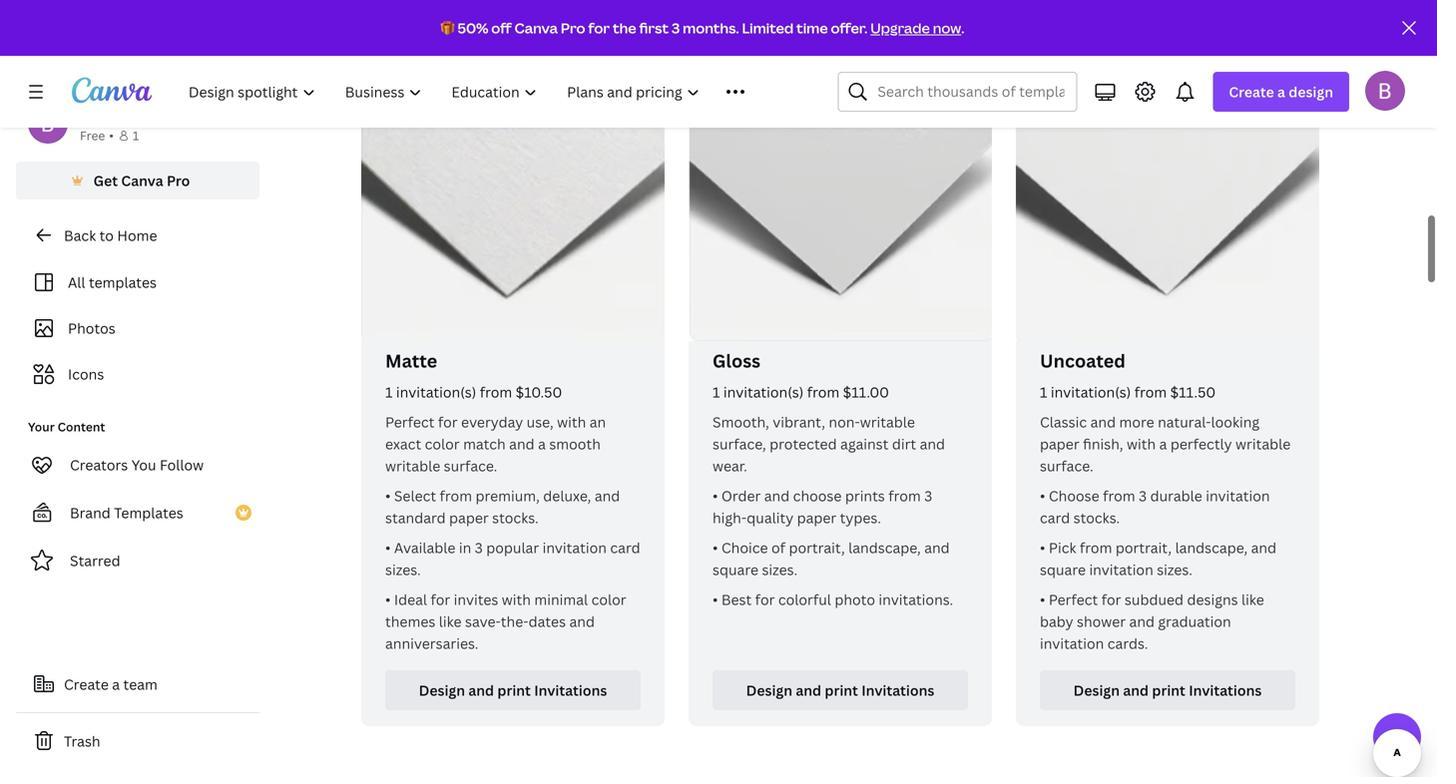 Task type: locate. For each thing, give the bounding box(es) containing it.
0 horizontal spatial canva
[[121, 171, 163, 190]]

a inside the classic and more natural-looking paper finish, with a perfectly writable surface.
[[1160, 435, 1167, 454]]

design down anniversaries.
[[419, 681, 465, 700]]

sizes. up the ideal
[[385, 561, 421, 580]]

from inside uncoated 1 invitation(s) from $11.50
[[1135, 383, 1167, 402]]

2 horizontal spatial card
[[1040, 509, 1070, 528]]

invitation(s) for uncoated
[[1051, 383, 1131, 402]]

from up "more"
[[1135, 383, 1167, 402]]

invitation
[[1206, 487, 1270, 506], [543, 539, 607, 558], [1090, 561, 1154, 580], [1040, 634, 1104, 653]]

design for gloss
[[746, 681, 793, 700]]

ideal
[[394, 590, 427, 609]]

0 horizontal spatial sizes.
[[385, 561, 421, 580]]

1 horizontal spatial pro
[[561, 18, 586, 37]]

pro right off
[[561, 18, 586, 37]]

1 horizontal spatial like
[[1242, 590, 1265, 609]]

1 horizontal spatial sizes.
[[762, 561, 798, 580]]

1 landscape, from the left
[[849, 539, 921, 558]]

more
[[1120, 413, 1155, 432]]

cards.
[[1108, 634, 1148, 653]]

graduation
[[1158, 612, 1232, 631]]

create inside dropdown button
[[1229, 82, 1275, 101]]

0 horizontal spatial with
[[502, 590, 531, 609]]

paper down classic
[[1040, 435, 1080, 454]]

with down "more"
[[1127, 435, 1156, 454]]

3 sizes. from the left
[[1157, 561, 1193, 580]]

paper up the in
[[449, 509, 489, 528]]

for left everyday
[[438, 413, 458, 432]]

1 print from the left
[[498, 681, 531, 700]]

1 vertical spatial canva
[[121, 171, 163, 190]]

1 horizontal spatial design
[[746, 681, 793, 700]]

1 square from the left
[[713, 561, 759, 580]]

color inside perfect for everyday use, with an exact color match and a smooth writable surface.
[[425, 435, 460, 454]]

stocks. down premium,
[[492, 509, 539, 528]]

0 vertical spatial card
[[660, 58, 695, 79]]

invitation(s) inside uncoated 1 invitation(s) from $11.50
[[1051, 383, 1131, 402]]

popular
[[486, 539, 539, 558]]

3 right prints
[[925, 487, 933, 506]]

2 design and print invitations link from the left
[[713, 671, 968, 711]]

paper
[[1040, 435, 1080, 454], [449, 509, 489, 528], [797, 509, 837, 528]]

1 for uncoated
[[1040, 383, 1048, 402]]

0 horizontal spatial print
[[498, 681, 531, 700]]

design and print invitations link
[[385, 671, 641, 711], [713, 671, 968, 711], [1040, 671, 1296, 711]]

1 portrait, from the left
[[789, 539, 845, 558]]

• for • choose from 3 durable invitation card stocks.
[[1040, 487, 1046, 506]]

for for matte
[[431, 590, 450, 609]]

• left available
[[385, 539, 391, 558]]

select
[[541, 58, 589, 79], [394, 487, 436, 506]]

gloss
[[713, 349, 761, 373]]

select up the standard
[[394, 487, 436, 506]]

2 design from the left
[[746, 681, 793, 700]]

canva right get on the left top of the page
[[121, 171, 163, 190]]

0 horizontal spatial create
[[64, 675, 109, 694]]

create for create a design
[[1229, 82, 1275, 101]]

landscape, inside • choice of portrait, landscape, and square sizes.
[[849, 539, 921, 558]]

writable inside the classic and more natural-looking paper finish, with a perfectly writable surface.
[[1236, 435, 1291, 454]]

back to home
[[64, 226, 157, 245]]

0 horizontal spatial invitations
[[534, 681, 607, 700]]

home
[[117, 226, 157, 245]]

create
[[1229, 82, 1275, 101], [64, 675, 109, 694]]

a down the use,
[[538, 435, 546, 454]]

1 horizontal spatial design and print invitations
[[746, 681, 935, 700]]

print down the-
[[498, 681, 531, 700]]

card inside • available in 3 popular invitation card sizes.
[[610, 539, 640, 558]]

• inside • choose from 3 durable invitation card stocks.
[[1040, 487, 1046, 506]]

the left best
[[593, 58, 618, 79]]

stocks. down choose
[[1074, 509, 1120, 528]]

• inside • available in 3 popular invitation card sizes.
[[385, 539, 391, 558]]

invitation(s) up the smooth,
[[724, 383, 804, 402]]

color right exact
[[425, 435, 460, 454]]

1 up classic
[[1040, 383, 1048, 402]]

top level navigation element
[[176, 72, 790, 112], [176, 72, 790, 112]]

print down • best for colorful photo invitations.
[[825, 681, 858, 700]]

1 down gloss
[[713, 383, 720, 402]]

classic
[[1040, 413, 1087, 432]]

create left "design"
[[1229, 82, 1275, 101]]

• left order
[[713, 487, 718, 506]]

1 horizontal spatial create
[[1229, 82, 1275, 101]]

matte image
[[361, 114, 665, 341]]

0 horizontal spatial pro
[[167, 171, 190, 190]]

sizes. inside • available in 3 popular invitation card sizes.
[[385, 561, 421, 580]]

2 horizontal spatial invitation(s)
[[1051, 383, 1131, 402]]

design and print invitations link for uncoated
[[1040, 671, 1296, 711]]

1 vertical spatial perfect
[[1049, 590, 1098, 609]]

from up everyday
[[480, 383, 512, 402]]

portrait, right of
[[789, 539, 845, 558]]

create a team button
[[16, 665, 260, 705]]

1 horizontal spatial square
[[1040, 561, 1086, 580]]

1 horizontal spatial invitations
[[862, 681, 935, 700]]

create a team
[[64, 675, 158, 694]]

1 design from the left
[[419, 681, 465, 700]]

0 vertical spatial to
[[790, 58, 806, 79]]

invitation right durable
[[1206, 487, 1270, 506]]

available
[[394, 539, 456, 558]]

3 inside • choose from 3 durable invitation card stocks.
[[1139, 487, 1147, 506]]

offer.
[[831, 18, 868, 37]]

design and print invitations link for matte
[[385, 671, 641, 711]]

invitations for uncoated
[[1189, 681, 1262, 700]]

0 vertical spatial canva
[[515, 18, 558, 37]]

1 design and print invitations from the left
[[419, 681, 607, 700]]

3 design and print invitations from the left
[[1074, 681, 1262, 700]]

and inside smooth, vibrant, non-writable surface, protected against dirt and wear.
[[920, 435, 945, 454]]

the left "first"
[[613, 18, 637, 37]]

landscape, for gloss
[[849, 539, 921, 558]]

save-
[[465, 612, 501, 631]]

color
[[425, 435, 460, 454], [592, 590, 627, 609]]

0 horizontal spatial select
[[394, 487, 436, 506]]

1 horizontal spatial perfect
[[1049, 590, 1098, 609]]

3 print from the left
[[1152, 681, 1186, 700]]

stocks.
[[492, 509, 539, 528], [1074, 509, 1120, 528]]

follow
[[160, 456, 204, 475]]

paper inside the classic and more natural-looking paper finish, with a perfectly writable surface.
[[1040, 435, 1080, 454]]

None search field
[[838, 72, 1078, 112]]

3 invitations from the left
[[1189, 681, 1262, 700]]

2 horizontal spatial paper
[[1040, 435, 1080, 454]]

2 horizontal spatial print
[[1152, 681, 1186, 700]]

2 vertical spatial with
[[502, 590, 531, 609]]

• up the standard
[[385, 487, 391, 506]]

• perfect for subdued designs like baby shower and graduation invitation cards.
[[1040, 590, 1265, 653]]

invitation down deluxe,
[[543, 539, 607, 558]]

surface. inside the classic and more natural-looking paper finish, with a perfectly writable surface.
[[1040, 457, 1094, 476]]

free
[[80, 127, 105, 144]]

create a design button
[[1213, 72, 1350, 112]]

invitation inside the • perfect for subdued designs like baby shower and graduation invitation cards.
[[1040, 634, 1104, 653]]

design down best
[[746, 681, 793, 700]]

invitation(s) inside gloss 1 invitation(s) from $11.00
[[724, 383, 804, 402]]

3 right the in
[[475, 539, 483, 558]]

• left the ideal
[[385, 590, 391, 609]]

• left choose
[[1040, 487, 1046, 506]]

• inside • choice of portrait, landscape, and square sizes.
[[713, 539, 718, 558]]

0 horizontal spatial paper
[[449, 509, 489, 528]]

0 horizontal spatial surface.
[[444, 457, 498, 476]]

0 horizontal spatial color
[[425, 435, 460, 454]]

1 vertical spatial select
[[394, 487, 436, 506]]

with inside perfect for everyday use, with an exact color match and a smooth writable surface.
[[557, 413, 586, 432]]

2 print from the left
[[825, 681, 858, 700]]

1 vertical spatial writable
[[1236, 435, 1291, 454]]

from inside • choose from 3 durable invitation card stocks.
[[1103, 487, 1136, 506]]

design
[[419, 681, 465, 700], [746, 681, 793, 700], [1074, 681, 1120, 700]]

smooth, vibrant, non-writable surface, protected against dirt and wear.
[[713, 413, 945, 476]]

premium,
[[476, 487, 540, 506]]

and
[[1091, 413, 1116, 432], [509, 435, 535, 454], [920, 435, 945, 454], [595, 487, 620, 506], [764, 487, 790, 506], [925, 539, 950, 558], [1251, 539, 1277, 558], [569, 612, 595, 631], [1130, 612, 1155, 631], [469, 681, 494, 700], [796, 681, 822, 700], [1123, 681, 1149, 700]]

0 vertical spatial with
[[557, 413, 586, 432]]

card inside • choose from 3 durable invitation card stocks.
[[1040, 509, 1070, 528]]

icons link
[[28, 355, 248, 393]]

2 horizontal spatial writable
[[1236, 435, 1291, 454]]

perfect up exact
[[385, 413, 435, 432]]

from inside matte 1 invitation(s) from $10.50
[[480, 383, 512, 402]]

• inside • order and choose prints from 3 high-quality paper types.
[[713, 487, 718, 506]]

perfect
[[385, 413, 435, 432], [1049, 590, 1098, 609]]

0 horizontal spatial portrait,
[[789, 539, 845, 558]]

2 invitation(s) from the left
[[724, 383, 804, 402]]

1 horizontal spatial canva
[[515, 18, 558, 37]]

a left team
[[112, 675, 120, 694]]

1 horizontal spatial with
[[557, 413, 586, 432]]

0 vertical spatial color
[[425, 435, 460, 454]]

• pick from portrait, landscape, and square invitation sizes.
[[1040, 539, 1277, 580]]

0 vertical spatial create
[[1229, 82, 1275, 101]]

and inside perfect for everyday use, with an exact color match and a smooth writable surface.
[[509, 435, 535, 454]]

square down pick
[[1040, 561, 1086, 580]]

invitation up subdued
[[1090, 561, 1154, 580]]

create left team
[[64, 675, 109, 694]]

0 horizontal spatial invitation(s)
[[396, 383, 476, 402]]

design and print invitations for gloss
[[746, 681, 935, 700]]

• up baby
[[1040, 590, 1046, 609]]

• inside the • perfect for subdued designs like baby shower and graduation invitation cards.
[[1040, 590, 1046, 609]]

surface.
[[444, 457, 498, 476], [1040, 457, 1094, 476]]

landscape, inside • pick from portrait, landscape, and square invitation sizes.
[[1176, 539, 1248, 558]]

• for • available in 3 popular invitation card sizes.
[[385, 539, 391, 558]]

1 horizontal spatial portrait,
[[1116, 539, 1172, 558]]

0 horizontal spatial square
[[713, 561, 759, 580]]

and inside • choice of portrait, landscape, and square sizes.
[[925, 539, 950, 558]]

2 invitations from the left
[[862, 681, 935, 700]]

like up anniversaries.
[[439, 612, 462, 631]]

and inside • pick from portrait, landscape, and square invitation sizes.
[[1251, 539, 1277, 558]]

bob builder image
[[1366, 71, 1406, 111]]

to right finish
[[790, 58, 806, 79]]

canva inside button
[[121, 171, 163, 190]]

• left best
[[713, 590, 718, 609]]

order
[[722, 487, 761, 506]]

natural-
[[1158, 413, 1211, 432]]

icons
[[68, 365, 104, 384]]

choice
[[722, 539, 768, 558]]

for right the ideal
[[431, 590, 450, 609]]

1 horizontal spatial surface.
[[1040, 457, 1094, 476]]

from right choose
[[1103, 487, 1136, 506]]

2 portrait, from the left
[[1116, 539, 1172, 558]]

1 vertical spatial pro
[[167, 171, 190, 190]]

2 vertical spatial card
[[610, 539, 640, 558]]

pro inside button
[[167, 171, 190, 190]]

• select from premium, deluxe, and standard paper stocks.
[[385, 487, 620, 528]]

canva right off
[[515, 18, 558, 37]]

invitations down graduation
[[1189, 681, 1262, 700]]

sizes. down of
[[762, 561, 798, 580]]

with inside the classic and more natural-looking paper finish, with a perfectly writable surface.
[[1127, 435, 1156, 454]]

1 inside uncoated 1 invitation(s) from $11.50
[[1040, 383, 1048, 402]]

portrait, for uncoated
[[1116, 539, 1172, 558]]

invitations down invitations.
[[862, 681, 935, 700]]

0 horizontal spatial stocks.
[[492, 509, 539, 528]]

print for matte
[[498, 681, 531, 700]]

🎁 50% off canva pro for the first 3 months. limited time offer. upgrade now .
[[441, 18, 965, 37]]

portrait, down • choose from 3 durable invitation card stocks.
[[1116, 539, 1172, 558]]

2 horizontal spatial design
[[1074, 681, 1120, 700]]

1 vertical spatial card
[[1040, 509, 1070, 528]]

square down the choice on the bottom right
[[713, 561, 759, 580]]

pro up the back to home link
[[167, 171, 190, 190]]

1 sizes. from the left
[[385, 561, 421, 580]]

with up the-
[[502, 590, 531, 609]]

1 inside gloss 1 invitation(s) from $11.00
[[713, 383, 720, 402]]

design and print invitations down cards.
[[1074, 681, 1262, 700]]

surface. down match
[[444, 457, 498, 476]]

0 horizontal spatial like
[[439, 612, 462, 631]]

surface,
[[713, 435, 766, 454]]

trash
[[64, 732, 100, 751]]

0 horizontal spatial writable
[[385, 457, 440, 476]]

like inside the • perfect for subdued designs like baby shower and graduation invitation cards.
[[1242, 590, 1265, 609]]

design and print invitations link down • best for colorful photo invitations.
[[713, 671, 968, 711]]

designs
[[1187, 590, 1238, 609]]

brand
[[70, 504, 111, 523]]

uncoated image
[[1016, 114, 1320, 341]]

2 design and print invitations from the left
[[746, 681, 935, 700]]

surface. up choose
[[1040, 457, 1094, 476]]

0 vertical spatial perfect
[[385, 413, 435, 432]]

photos link
[[28, 309, 248, 347]]

against
[[841, 435, 889, 454]]

3 right "first"
[[672, 18, 680, 37]]

square inside • choice of portrait, landscape, and square sizes.
[[713, 561, 759, 580]]

for right best
[[755, 590, 775, 609]]

matte
[[385, 349, 437, 373]]

print down the • perfect for subdued designs like baby shower and graduation invitation cards.
[[1152, 681, 1186, 700]]

2 horizontal spatial design and print invitations
[[1074, 681, 1262, 700]]

1 stocks. from the left
[[492, 509, 539, 528]]

1 invitations from the left
[[534, 681, 607, 700]]

3 design and print invitations link from the left
[[1040, 671, 1296, 711]]

writable up the dirt
[[860, 413, 915, 432]]

2 sizes. from the left
[[762, 561, 798, 580]]

0 horizontal spatial landscape,
[[849, 539, 921, 558]]

surface. inside perfect for everyday use, with an exact color match and a smooth writable surface.
[[444, 457, 498, 476]]

1 horizontal spatial card
[[660, 58, 695, 79]]

for up shower
[[1102, 590, 1122, 609]]

• for • best for colorful photo invitations.
[[713, 590, 718, 609]]

baby
[[1040, 612, 1074, 631]]

2 horizontal spatial invitations
[[1189, 681, 1262, 700]]

paper down choose
[[797, 509, 837, 528]]

from right prints
[[889, 487, 921, 506]]

the
[[613, 18, 637, 37], [593, 58, 618, 79]]

1
[[133, 127, 139, 144], [385, 383, 393, 402], [713, 383, 720, 402], [1040, 383, 1048, 402]]

invitation(s) down matte
[[396, 383, 476, 402]]

1 vertical spatial create
[[64, 675, 109, 694]]

subdued
[[1125, 590, 1184, 609]]

2 surface. from the left
[[1040, 457, 1094, 476]]

canva
[[515, 18, 558, 37], [121, 171, 163, 190]]

with for perfect for everyday use, with an exact color match and a smooth writable surface.
[[557, 413, 586, 432]]

0 horizontal spatial card
[[610, 539, 640, 558]]

a left "design"
[[1278, 82, 1286, 101]]

durable
[[1151, 487, 1203, 506]]

2 horizontal spatial sizes.
[[1157, 561, 1193, 580]]

perfect for everyday use, with an exact color match and a smooth writable surface.
[[385, 413, 606, 476]]

2 stocks. from the left
[[1074, 509, 1120, 528]]

0 horizontal spatial to
[[99, 226, 114, 245]]

1 horizontal spatial to
[[790, 58, 806, 79]]

sizes. for matte
[[385, 561, 421, 580]]

1 horizontal spatial writable
[[860, 413, 915, 432]]

2 horizontal spatial with
[[1127, 435, 1156, 454]]

everyday
[[461, 413, 523, 432]]

• inside • pick from portrait, landscape, and square invitation sizes.
[[1040, 539, 1046, 558]]

1 down matte
[[385, 383, 393, 402]]

standard
[[385, 509, 446, 528]]

design down cards.
[[1074, 681, 1120, 700]]

• inside • select from premium, deluxe, and standard paper stocks.
[[385, 487, 391, 506]]

0 vertical spatial writable
[[860, 413, 915, 432]]

2 horizontal spatial design and print invitations link
[[1040, 671, 1296, 711]]

1 horizontal spatial print
[[825, 681, 858, 700]]

prints
[[845, 487, 885, 506]]

landscape,
[[849, 539, 921, 558], [1176, 539, 1248, 558]]

create inside button
[[64, 675, 109, 694]]

in
[[459, 539, 471, 558]]

for for uncoated
[[1102, 590, 1122, 609]]

portrait, inside • pick from portrait, landscape, and square invitation sizes.
[[1116, 539, 1172, 558]]

for
[[588, 18, 610, 37], [438, 413, 458, 432], [431, 590, 450, 609], [755, 590, 775, 609], [1102, 590, 1122, 609]]

1 inside matte 1 invitation(s) from $10.50
[[385, 383, 393, 402]]

invitations down dates
[[534, 681, 607, 700]]

deluxe,
[[543, 487, 591, 506]]

card for • choose from 3 durable invitation card stocks.
[[1040, 509, 1070, 528]]

for inside the • perfect for subdued designs like baby shower and graduation invitation cards.
[[1102, 590, 1122, 609]]

• choose from 3 durable invitation card stocks.
[[1040, 487, 1270, 528]]

design and print invitations down • best for colorful photo invitations.
[[746, 681, 935, 700]]

• left pick
[[1040, 539, 1046, 558]]

invitation(s) down the 'uncoated' at the right top
[[1051, 383, 1131, 402]]

select inside • select from premium, deluxe, and standard paper stocks.
[[394, 487, 436, 506]]

2 square from the left
[[1040, 561, 1086, 580]]

with up smooth
[[557, 413, 586, 432]]

landscape, up the designs
[[1176, 539, 1248, 558]]

1 horizontal spatial design and print invitations link
[[713, 671, 968, 711]]

and inside • ideal for invites with minimal color themes like save-the-dates and anniversaries.
[[569, 612, 595, 631]]

3 invitation(s) from the left
[[1051, 383, 1131, 402]]

design and print invitations link down the-
[[385, 671, 641, 711]]

1 vertical spatial like
[[439, 612, 462, 631]]

writable down exact
[[385, 457, 440, 476]]

color right minimal
[[592, 590, 627, 609]]

1 vertical spatial color
[[592, 590, 627, 609]]

.
[[962, 18, 965, 37]]

quality
[[747, 509, 794, 528]]

paper inside • order and choose prints from 3 high-quality paper types.
[[797, 509, 837, 528]]

for inside • ideal for invites with minimal color themes like save-the-dates and anniversaries.
[[431, 590, 450, 609]]

sizes. up subdued
[[1157, 561, 1193, 580]]

writable down looking
[[1236, 435, 1291, 454]]

from right pick
[[1080, 539, 1113, 558]]

3 design from the left
[[1074, 681, 1120, 700]]

sizes. inside • choice of portrait, landscape, and square sizes.
[[762, 561, 798, 580]]

• left the choice on the bottom right
[[713, 539, 718, 558]]

from inside • order and choose prints from 3 high-quality paper types.
[[889, 487, 921, 506]]

to right back
[[99, 226, 114, 245]]

0 horizontal spatial design and print invitations link
[[385, 671, 641, 711]]

1 surface. from the left
[[444, 457, 498, 476]]

a down natural-
[[1160, 435, 1167, 454]]

1 design and print invitations link from the left
[[385, 671, 641, 711]]

types.
[[840, 509, 881, 528]]

invitation down baby
[[1040, 634, 1104, 653]]

like inside • ideal for invites with minimal color themes like save-the-dates and anniversaries.
[[439, 612, 462, 631]]

landscape, for uncoated
[[1176, 539, 1248, 558]]

uncoated
[[1040, 349, 1126, 373]]

like right the designs
[[1242, 590, 1265, 609]]

design for matte
[[419, 681, 465, 700]]

1 for matte
[[385, 383, 393, 402]]

2 vertical spatial writable
[[385, 457, 440, 476]]

invitation(s) inside matte 1 invitation(s) from $10.50
[[396, 383, 476, 402]]

1 right "free •"
[[133, 127, 139, 144]]

0 vertical spatial like
[[1242, 590, 1265, 609]]

0 vertical spatial select
[[541, 58, 589, 79]]

1 horizontal spatial color
[[592, 590, 627, 609]]

1 horizontal spatial paper
[[797, 509, 837, 528]]

1 horizontal spatial stocks.
[[1074, 509, 1120, 528]]

and inside • order and choose prints from 3 high-quality paper types.
[[764, 487, 790, 506]]

from up the standard
[[440, 487, 472, 506]]

free •
[[80, 127, 114, 144]]

2 landscape, from the left
[[1176, 539, 1248, 558]]

1 vertical spatial with
[[1127, 435, 1156, 454]]

landscape, down types.
[[849, 539, 921, 558]]

0 horizontal spatial perfect
[[385, 413, 435, 432]]

square for uncoated
[[1040, 561, 1086, 580]]

1 horizontal spatial invitation(s)
[[724, 383, 804, 402]]

design and print invitations link down cards.
[[1040, 671, 1296, 711]]

portrait, inside • choice of portrait, landscape, and square sizes.
[[789, 539, 845, 558]]

select left best
[[541, 58, 589, 79]]

• inside • ideal for invites with minimal color themes like save-the-dates and anniversaries.
[[385, 590, 391, 609]]

perfect up baby
[[1049, 590, 1098, 609]]

for inside perfect for everyday use, with an exact color match and a smooth writable surface.
[[438, 413, 458, 432]]

1 vertical spatial to
[[99, 226, 114, 245]]

with for • ideal for invites with minimal color themes like save-the-dates and anniversaries.
[[502, 590, 531, 609]]

square inside • pick from portrait, landscape, and square invitation sizes.
[[1040, 561, 1086, 580]]

0 horizontal spatial design
[[419, 681, 465, 700]]

1 horizontal spatial landscape,
[[1176, 539, 1248, 558]]

3 left durable
[[1139, 487, 1147, 506]]

uncoated 1 invitation(s) from $11.50
[[1040, 349, 1216, 402]]

upgrade now button
[[871, 18, 962, 37]]

1 invitation(s) from the left
[[396, 383, 476, 402]]

or
[[1029, 58, 1045, 79]]

from up the non-
[[807, 383, 840, 402]]

with inside • ideal for invites with minimal color themes like save-the-dates and anniversaries.
[[502, 590, 531, 609]]

0 horizontal spatial design and print invitations
[[419, 681, 607, 700]]

design and print invitations down the-
[[419, 681, 607, 700]]

brand
[[1049, 58, 1095, 79]]



Task type: describe. For each thing, give the bounding box(es) containing it.
and inside the classic and more natural-looking paper finish, with a perfectly writable surface.
[[1091, 413, 1116, 432]]

1 horizontal spatial select
[[541, 58, 589, 79]]

from inside • select from premium, deluxe, and standard paper stocks.
[[440, 487, 472, 506]]

design and print invitations for matte
[[419, 681, 607, 700]]

team
[[123, 675, 158, 694]]

50%
[[458, 18, 489, 37]]

your
[[28, 419, 55, 435]]

paper inside • select from premium, deluxe, and standard paper stocks.
[[449, 509, 489, 528]]

themes
[[385, 612, 436, 631]]

off
[[491, 18, 512, 37]]

invitation(s) for matte
[[396, 383, 476, 402]]

wear.
[[713, 457, 748, 476]]

create for create a team
[[64, 675, 109, 694]]

non-
[[829, 413, 860, 432]]

high-
[[713, 509, 747, 528]]

square for gloss
[[713, 561, 759, 580]]

• for • pick from portrait, landscape, and square invitation sizes.
[[1040, 539, 1046, 558]]

3 inside • order and choose prints from 3 high-quality paper types.
[[925, 487, 933, 506]]

• best for colorful photo invitations.
[[713, 590, 954, 609]]

now
[[933, 18, 962, 37]]

and inside the • perfect for subdued designs like baby shower and graduation invitation cards.
[[1130, 612, 1155, 631]]

matte 1 invitation(s) from $10.50
[[385, 349, 562, 402]]

gloss image
[[689, 114, 992, 341]]

photo
[[835, 590, 875, 609]]

0 vertical spatial pro
[[561, 18, 586, 37]]

perfect inside perfect for everyday use, with an exact color match and a smooth writable surface.
[[385, 413, 435, 432]]

stocks. inside • choose from 3 durable invitation card stocks.
[[1074, 509, 1120, 528]]

best
[[622, 58, 656, 79]]

minimal
[[534, 590, 588, 609]]

creators you follow
[[70, 456, 204, 475]]

0 vertical spatial the
[[613, 18, 637, 37]]

all templates
[[68, 273, 157, 292]]

writable inside smooth, vibrant, non-writable surface, protected against dirt and wear.
[[860, 413, 915, 432]]

• for • order and choose prints from 3 high-quality paper types.
[[713, 487, 718, 506]]

• order and choose prints from 3 high-quality paper types.
[[713, 487, 933, 528]]

photos
[[68, 319, 116, 338]]

select the best card stock finish to showcase your event theme or brand style.
[[541, 58, 1140, 79]]

from inside • pick from portrait, landscape, and square invitation sizes.
[[1080, 539, 1113, 558]]

brand templates link
[[16, 493, 260, 533]]

starred link
[[16, 541, 260, 581]]

a inside dropdown button
[[1278, 82, 1286, 101]]

an
[[590, 413, 606, 432]]

writable inside perfect for everyday use, with an exact color match and a smooth writable surface.
[[385, 457, 440, 476]]

protected
[[770, 435, 837, 454]]

invites
[[454, 590, 499, 609]]

print for gloss
[[825, 681, 858, 700]]

• right free
[[109, 127, 114, 144]]

templates
[[89, 273, 157, 292]]

you
[[131, 456, 156, 475]]

vibrant,
[[773, 413, 826, 432]]

colorful
[[779, 590, 831, 609]]

your
[[889, 58, 924, 79]]

theme
[[976, 58, 1025, 79]]

trash link
[[16, 722, 260, 762]]

design and print invitations for uncoated
[[1074, 681, 1262, 700]]

the-
[[501, 612, 529, 631]]

3 inside • available in 3 popular invitation card sizes.
[[475, 539, 483, 558]]

• choice of portrait, landscape, and square sizes.
[[713, 539, 950, 580]]

for left "first"
[[588, 18, 610, 37]]

stocks. inside • select from premium, deluxe, and standard paper stocks.
[[492, 509, 539, 528]]

design for uncoated
[[1074, 681, 1120, 700]]

1 vertical spatial the
[[593, 58, 618, 79]]

invitations for gloss
[[862, 681, 935, 700]]

all templates link
[[28, 264, 248, 301]]

finish,
[[1083, 435, 1124, 454]]

best
[[722, 590, 752, 609]]

and inside • select from premium, deluxe, and standard paper stocks.
[[595, 487, 620, 506]]

of
[[772, 539, 786, 558]]

pick
[[1049, 539, 1077, 558]]

a inside perfect for everyday use, with an exact color match and a smooth writable surface.
[[538, 435, 546, 454]]

sizes. inside • pick from portrait, landscape, and square invitation sizes.
[[1157, 561, 1193, 580]]

• for • choice of portrait, landscape, and square sizes.
[[713, 539, 718, 558]]

smooth
[[549, 435, 601, 454]]

• ideal for invites with minimal color themes like save-the-dates and anniversaries.
[[385, 590, 627, 653]]

time
[[797, 18, 828, 37]]

design
[[1289, 82, 1334, 101]]

months.
[[683, 18, 739, 37]]

exact
[[385, 435, 421, 454]]

get
[[94, 171, 118, 190]]

design and print invitations link for gloss
[[713, 671, 968, 711]]

content
[[57, 419, 105, 435]]

templates
[[114, 504, 183, 523]]

finish
[[744, 58, 786, 79]]

• for • perfect for subdued designs like baby shower and graduation invitation cards.
[[1040, 590, 1046, 609]]

🎁
[[441, 18, 455, 37]]

invitation inside • available in 3 popular invitation card sizes.
[[543, 539, 607, 558]]

invitations for matte
[[534, 681, 607, 700]]

first
[[639, 18, 669, 37]]

• for • ideal for invites with minimal color themes like save-the-dates and anniversaries.
[[385, 590, 391, 609]]

invitations.
[[879, 590, 954, 609]]

upgrade
[[871, 18, 930, 37]]

for for gloss
[[755, 590, 775, 609]]

invitation inside • choose from 3 durable invitation card stocks.
[[1206, 487, 1270, 506]]

perfect inside the • perfect for subdued designs like baby shower and graduation invitation cards.
[[1049, 590, 1098, 609]]

get canva pro button
[[16, 162, 260, 200]]

dates
[[529, 612, 566, 631]]

starred
[[70, 552, 120, 571]]

classic and more natural-looking paper finish, with a perfectly writable surface.
[[1040, 413, 1291, 476]]

Search search field
[[878, 73, 1065, 111]]

brand templates
[[70, 504, 183, 523]]

• for • select from premium, deluxe, and standard paper stocks.
[[385, 487, 391, 506]]

card for • available in 3 popular invitation card sizes.
[[610, 539, 640, 558]]

invitation(s) for gloss
[[724, 383, 804, 402]]

a inside button
[[112, 675, 120, 694]]

back to home link
[[16, 216, 260, 256]]

print for uncoated
[[1152, 681, 1186, 700]]

perfectly
[[1171, 435, 1232, 454]]

match
[[463, 435, 506, 454]]

sizes. for gloss
[[762, 561, 798, 580]]

from inside gloss 1 invitation(s) from $11.00
[[807, 383, 840, 402]]

creators
[[70, 456, 128, 475]]

invitation inside • pick from portrait, landscape, and square invitation sizes.
[[1090, 561, 1154, 580]]

$10.50
[[516, 383, 562, 402]]

gloss 1 invitation(s) from $11.00
[[713, 349, 889, 402]]

choose
[[793, 487, 842, 506]]

smooth,
[[713, 413, 770, 432]]

$11.00
[[843, 383, 889, 402]]

all
[[68, 273, 85, 292]]

showcase
[[810, 58, 885, 79]]

anniversaries.
[[385, 634, 479, 653]]

portrait, for gloss
[[789, 539, 845, 558]]

1 for gloss
[[713, 383, 720, 402]]

• available in 3 popular invitation card sizes.
[[385, 539, 640, 580]]

color inside • ideal for invites with minimal color themes like save-the-dates and anniversaries.
[[592, 590, 627, 609]]



Task type: vqa. For each thing, say whether or not it's contained in the screenshot.


